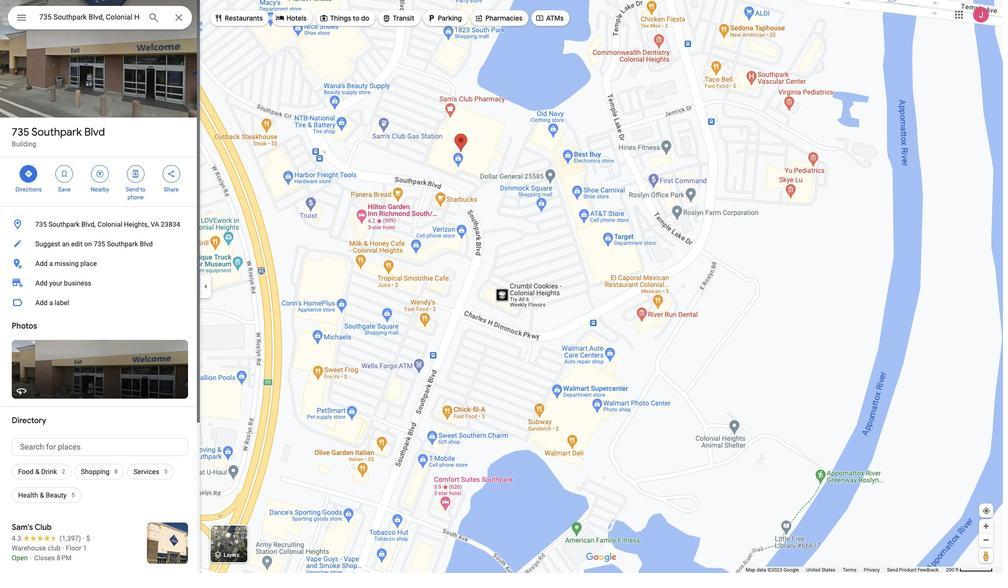 Task type: describe. For each thing, give the bounding box(es) containing it.
share
[[164, 186, 179, 193]]

1
[[83, 544, 87, 552]]

do
[[361, 14, 369, 23]]

open
[[12, 554, 28, 562]]

drink
[[41, 468, 57, 476]]

send product feedback button
[[887, 567, 939, 573]]


[[382, 13, 391, 24]]

map
[[746, 567, 755, 573]]

your
[[49, 279, 62, 287]]

states
[[822, 567, 835, 573]]

to inside send to phone
[[140, 186, 145, 193]]

3
[[164, 468, 167, 475]]

place
[[80, 260, 97, 267]]

send for send to phone
[[126, 186, 139, 193]]

edit
[[71, 240, 83, 248]]

735 for blvd
[[12, 125, 29, 139]]

 restaurants
[[214, 13, 263, 24]]

add for add a label
[[35, 299, 47, 307]]


[[24, 168, 33, 179]]

735 inside "button"
[[94, 240, 105, 248]]

8
[[114, 468, 118, 475]]

services
[[133, 468, 159, 476]]

feedback
[[918, 567, 939, 573]]

label
[[55, 299, 69, 307]]

(1,397)
[[59, 534, 81, 542]]

 things to do
[[319, 13, 369, 24]]

 button
[[8, 6, 35, 31]]

200 ft
[[946, 567, 959, 573]]

· inside warehouse club · floor 1 open ⋅ closes 8 pm
[[62, 544, 64, 552]]

add a label button
[[0, 293, 200, 313]]


[[276, 13, 284, 24]]

735 for blvd,
[[35, 220, 47, 228]]

southpark inside "button"
[[107, 240, 138, 248]]

©2023
[[767, 567, 782, 573]]

actions for 735 southpark blvd region
[[0, 157, 200, 206]]


[[16, 11, 27, 24]]

shopping 8
[[81, 468, 118, 476]]

suggest an edit on 735 southpark blvd
[[35, 240, 153, 248]]

health & beauty 5
[[18, 491, 75, 499]]

va
[[151, 220, 159, 228]]


[[167, 168, 176, 179]]

735 southpark blvd building
[[12, 125, 105, 148]]

& for drink
[[35, 468, 39, 476]]

 pharmacies
[[475, 13, 523, 24]]

blvd,
[[81, 220, 96, 228]]

warehouse club · floor 1 open ⋅ closes 8 pm
[[12, 544, 87, 562]]

club
[[35, 523, 52, 532]]

heights,
[[124, 220, 149, 228]]


[[475, 13, 483, 24]]


[[214, 13, 223, 24]]

club
[[48, 544, 61, 552]]

atms
[[546, 14, 564, 23]]

footer inside the google maps element
[[746, 567, 946, 573]]

map data ©2023 google
[[746, 567, 799, 573]]

zoom out image
[[983, 536, 990, 544]]

google maps element
[[0, 0, 1003, 573]]

ft
[[956, 567, 959, 573]]

privacy button
[[864, 567, 880, 573]]

health
[[18, 491, 38, 499]]

show your location image
[[982, 506, 991, 515]]

735 southpark blvd main content
[[0, 0, 200, 573]]

 atms
[[535, 13, 564, 24]]

southpark for blvd,
[[49, 220, 80, 228]]


[[319, 13, 328, 24]]

suggest
[[35, 240, 60, 248]]

& for beauty
[[40, 491, 44, 499]]

united
[[806, 567, 820, 573]]

200
[[946, 567, 954, 573]]


[[427, 13, 436, 24]]

blvd inside 735 southpark blvd building
[[84, 125, 105, 139]]

send product feedback
[[887, 567, 939, 573]]

closes
[[34, 554, 55, 562]]

4.3
[[12, 534, 21, 542]]

4.3 stars 1,397 reviews image
[[12, 533, 81, 543]]

shopping
[[81, 468, 110, 476]]

united states button
[[806, 567, 835, 573]]



Task type: locate. For each thing, give the bounding box(es) containing it.
0 horizontal spatial blvd
[[84, 125, 105, 139]]

1 vertical spatial blvd
[[140, 240, 153, 248]]

united states
[[806, 567, 835, 573]]

none text field inside 735 southpark blvd main content
[[12, 438, 188, 456]]

1 vertical spatial southpark
[[49, 220, 80, 228]]

0 vertical spatial send
[[126, 186, 139, 193]]

0 vertical spatial &
[[35, 468, 39, 476]]

a inside button
[[49, 260, 53, 267]]

southpark up an
[[49, 220, 80, 228]]

0 vertical spatial 735
[[12, 125, 29, 139]]

southpark up the building
[[31, 125, 82, 139]]

add left "your"
[[35, 279, 47, 287]]

735 Southpark Blvd, Colonial Heights, VA 23834 field
[[8, 6, 192, 29]]

735 up the suggest
[[35, 220, 47, 228]]

southpark inside button
[[49, 220, 80, 228]]

1 vertical spatial a
[[49, 299, 53, 307]]

3 add from the top
[[35, 299, 47, 307]]

· $
[[83, 534, 90, 542]]

zoom in image
[[983, 523, 990, 530]]

to inside  things to do
[[353, 14, 360, 23]]

product
[[899, 567, 916, 573]]

things
[[330, 14, 351, 23]]

terms
[[843, 567, 857, 573]]

2 add from the top
[[35, 279, 47, 287]]

add your business
[[35, 279, 91, 287]]

footer
[[746, 567, 946, 573]]

23834
[[161, 220, 180, 228]]

add a missing place button
[[0, 254, 200, 273]]

photos
[[12, 321, 37, 331]]

sam's club
[[12, 523, 52, 532]]

add for add your business
[[35, 279, 47, 287]]

2 vertical spatial add
[[35, 299, 47, 307]]

0 horizontal spatial send
[[126, 186, 139, 193]]


[[131, 168, 140, 179]]

show street view coverage image
[[979, 549, 993, 563]]

0 vertical spatial a
[[49, 260, 53, 267]]

0 horizontal spatial to
[[140, 186, 145, 193]]

google account: james peterson  
(james.peterson1902@gmail.com) image
[[973, 7, 989, 22]]

southpark for blvd
[[31, 125, 82, 139]]

0 vertical spatial southpark
[[31, 125, 82, 139]]

directions
[[15, 186, 42, 193]]

2 vertical spatial southpark
[[107, 240, 138, 248]]


[[60, 168, 69, 179]]

0 horizontal spatial &
[[35, 468, 39, 476]]

735 inside button
[[35, 220, 47, 228]]

warehouse
[[12, 544, 46, 552]]

add inside button
[[35, 299, 47, 307]]

privacy
[[864, 567, 880, 573]]

pharmacies
[[485, 14, 523, 23]]

blvd inside "button"
[[140, 240, 153, 248]]

1 vertical spatial send
[[887, 567, 898, 573]]

southpark down colonial
[[107, 240, 138, 248]]

 hotels
[[276, 13, 307, 24]]

send left product
[[887, 567, 898, 573]]

1 horizontal spatial 735
[[35, 220, 47, 228]]

735 up the building
[[12, 125, 29, 139]]

an
[[62, 240, 69, 248]]

1 vertical spatial &
[[40, 491, 44, 499]]

a for label
[[49, 299, 53, 307]]

restaurants
[[225, 14, 263, 23]]

terms button
[[843, 567, 857, 573]]

footer containing map data ©2023 google
[[746, 567, 946, 573]]


[[96, 168, 104, 179]]

& right health
[[40, 491, 44, 499]]

phone
[[127, 194, 144, 201]]

1 horizontal spatial ·
[[83, 534, 84, 542]]

2 a from the top
[[49, 299, 53, 307]]

colonial
[[97, 220, 122, 228]]

southpark
[[31, 125, 82, 139], [49, 220, 80, 228], [107, 240, 138, 248]]

floor
[[66, 544, 81, 552]]

send to phone
[[126, 186, 145, 201]]

0 horizontal spatial ·
[[62, 544, 64, 552]]


[[535, 13, 544, 24]]

to up the phone
[[140, 186, 145, 193]]

send
[[126, 186, 139, 193], [887, 567, 898, 573]]

sam's
[[12, 523, 33, 532]]

southpark inside 735 southpark blvd building
[[31, 125, 82, 139]]

1 vertical spatial to
[[140, 186, 145, 193]]

1 vertical spatial add
[[35, 279, 47, 287]]

add a missing place
[[35, 260, 97, 267]]

add inside button
[[35, 260, 47, 267]]

add for add a missing place
[[35, 260, 47, 267]]

0 vertical spatial blvd
[[84, 125, 105, 139]]

parking
[[438, 14, 462, 23]]

add down the suggest
[[35, 260, 47, 267]]

a left missing
[[49, 260, 53, 267]]

send for send product feedback
[[887, 567, 898, 573]]

missing
[[55, 260, 79, 267]]

blvd up 
[[84, 125, 105, 139]]

a inside button
[[49, 299, 53, 307]]

1 horizontal spatial blvd
[[140, 240, 153, 248]]

add left label
[[35, 299, 47, 307]]

directory
[[12, 416, 46, 426]]

send inside send to phone
[[126, 186, 139, 193]]

to left do
[[353, 14, 360, 23]]

1 horizontal spatial &
[[40, 491, 44, 499]]

2 vertical spatial 735
[[94, 240, 105, 248]]

·
[[83, 534, 84, 542], [62, 544, 64, 552]]

food
[[18, 468, 34, 476]]

business
[[64, 279, 91, 287]]

8 pm
[[57, 554, 72, 562]]

a left label
[[49, 299, 53, 307]]

735 inside 735 southpark blvd building
[[12, 125, 29, 139]]

200 ft button
[[946, 567, 993, 573]]

a
[[49, 260, 53, 267], [49, 299, 53, 307]]

add your business link
[[0, 273, 200, 293]]

⋅
[[29, 554, 32, 562]]

food & drink 2
[[18, 468, 65, 476]]

beauty
[[46, 491, 67, 499]]

building
[[12, 140, 36, 148]]

collapse side panel image
[[200, 281, 211, 292]]

0 vertical spatial ·
[[83, 534, 84, 542]]

add
[[35, 260, 47, 267], [35, 279, 47, 287], [35, 299, 47, 307]]

hotels
[[286, 14, 307, 23]]

send up the phone
[[126, 186, 139, 193]]

None text field
[[12, 438, 188, 456]]

blvd down va
[[140, 240, 153, 248]]

1 add from the top
[[35, 260, 47, 267]]

add a label
[[35, 299, 69, 307]]

· left price: inexpensive icon
[[83, 534, 84, 542]]

735 southpark blvd, colonial heights, va 23834
[[35, 220, 180, 228]]

 parking
[[427, 13, 462, 24]]

1 vertical spatial ·
[[62, 544, 64, 552]]

1 vertical spatial 735
[[35, 220, 47, 228]]

0 vertical spatial add
[[35, 260, 47, 267]]

 transit
[[382, 13, 414, 24]]

price: inexpensive image
[[86, 534, 90, 542]]

services 3
[[133, 468, 167, 476]]

735 right on
[[94, 240, 105, 248]]

0 horizontal spatial 735
[[12, 125, 29, 139]]

on
[[84, 240, 92, 248]]

data
[[757, 567, 766, 573]]

2
[[62, 468, 65, 475]]

save
[[58, 186, 71, 193]]

· right club
[[62, 544, 64, 552]]

735 southpark blvd, colonial heights, va 23834 button
[[0, 215, 200, 234]]

 search field
[[8, 6, 192, 31]]

0 vertical spatial to
[[353, 14, 360, 23]]

blvd
[[84, 125, 105, 139], [140, 240, 153, 248]]

None field
[[39, 11, 140, 23]]

nearby
[[91, 186, 109, 193]]

none field inside 735 southpark blvd, colonial heights, va 23834 field
[[39, 11, 140, 23]]

layers
[[224, 552, 239, 559]]

& right food
[[35, 468, 39, 476]]

a for missing
[[49, 260, 53, 267]]

suggest an edit on 735 southpark blvd button
[[0, 234, 200, 254]]

1 horizontal spatial to
[[353, 14, 360, 23]]

2 horizontal spatial 735
[[94, 240, 105, 248]]

send inside button
[[887, 567, 898, 573]]

1 a from the top
[[49, 260, 53, 267]]

1 horizontal spatial send
[[887, 567, 898, 573]]



Task type: vqa. For each thing, say whether or not it's contained in the screenshot.
Mariana corresponding to Mariana Trench
no



